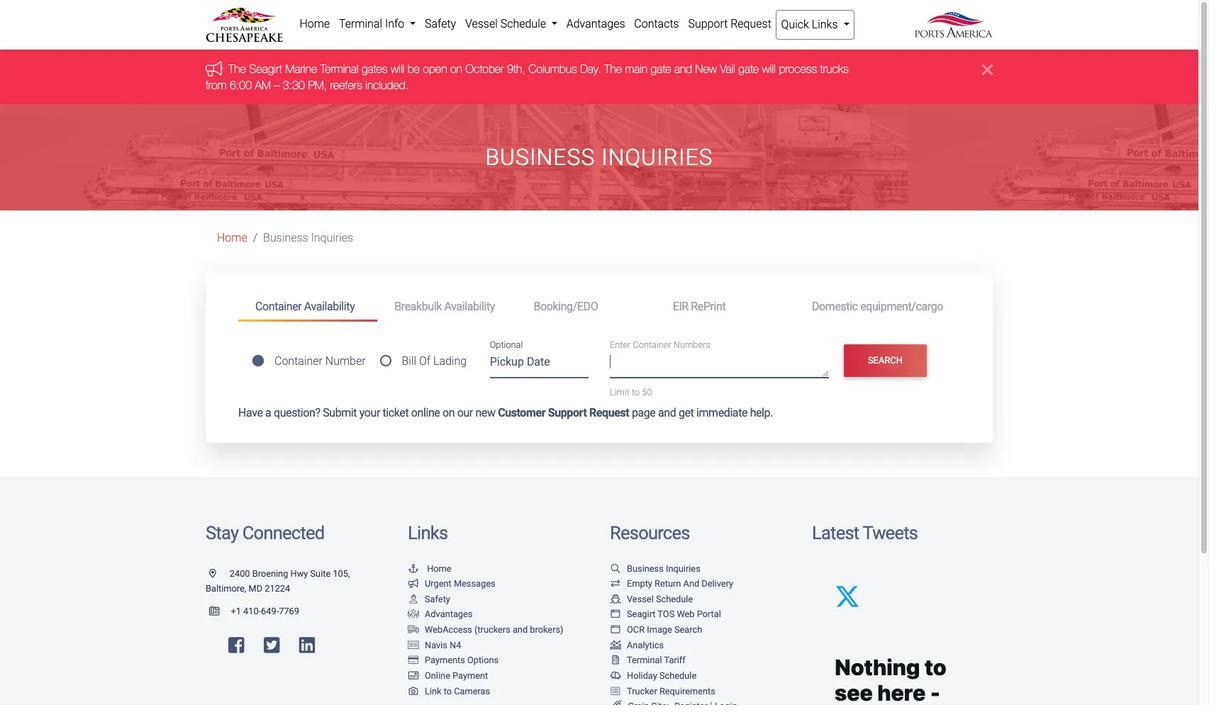 Task type: vqa. For each thing, say whether or not it's contained in the screenshot.
license plate number
no



Task type: locate. For each thing, give the bounding box(es) containing it.
container up container number on the bottom of the page
[[255, 300, 302, 313]]

schedule down tariff
[[660, 671, 697, 682]]

breakbulk
[[395, 300, 442, 313]]

1 horizontal spatial availability
[[444, 300, 495, 313]]

50
[[642, 387, 652, 398]]

on left our
[[443, 406, 455, 420]]

process
[[779, 63, 817, 75]]

1 vertical spatial support
[[548, 406, 587, 420]]

0 vertical spatial seagirt
[[249, 63, 282, 75]]

1 vertical spatial terminal
[[320, 63, 359, 75]]

2 gate from the left
[[739, 63, 759, 75]]

home link for urgent messages link
[[408, 564, 452, 574]]

resources
[[610, 523, 690, 544]]

will
[[391, 63, 405, 75], [762, 63, 776, 75]]

safety
[[425, 17, 456, 31], [425, 594, 450, 605]]

2 horizontal spatial home link
[[408, 564, 452, 574]]

tos
[[658, 610, 675, 620]]

schedule up seagirt tos web portal on the right bottom of the page
[[656, 594, 693, 605]]

will left be
[[391, 63, 405, 75]]

0 horizontal spatial business
[[263, 231, 308, 245]]

2 vertical spatial container
[[275, 355, 323, 368]]

availability inside container availability link
[[304, 300, 355, 313]]

0 vertical spatial business
[[486, 144, 595, 171]]

Enter Container Numbers text field
[[610, 354, 829, 378]]

and left the get
[[658, 406, 676, 420]]

seagirt up am
[[249, 63, 282, 75]]

1 vertical spatial on
[[443, 406, 455, 420]]

1 horizontal spatial will
[[762, 63, 776, 75]]

user hard hat image
[[408, 596, 419, 605]]

number
[[325, 355, 366, 368]]

1 availability from the left
[[304, 300, 355, 313]]

1 will from the left
[[391, 63, 405, 75]]

2 vertical spatial home
[[427, 564, 452, 574]]

0 horizontal spatial availability
[[304, 300, 355, 313]]

1 vertical spatial request
[[589, 406, 629, 420]]

vessel schedule
[[465, 17, 549, 31], [627, 594, 693, 605]]

eir
[[673, 300, 689, 313]]

advantages up webaccess
[[425, 610, 473, 620]]

to left 50
[[632, 387, 640, 398]]

terminal down analytics
[[627, 656, 662, 666]]

search inside search button
[[868, 356, 903, 366]]

1 vertical spatial safety link
[[408, 594, 450, 605]]

0 vertical spatial search
[[868, 356, 903, 366]]

1 horizontal spatial request
[[731, 17, 772, 31]]

search down domestic equipment/cargo link
[[868, 356, 903, 366]]

reefers
[[330, 79, 362, 91]]

terminal for terminal info
[[339, 17, 382, 31]]

1 vertical spatial search
[[675, 625, 702, 636]]

safety link up open
[[420, 10, 461, 38]]

1 horizontal spatial home link
[[295, 10, 334, 38]]

vessel schedule up seagirt tos web portal link
[[627, 594, 693, 605]]

1 horizontal spatial gate
[[739, 63, 759, 75]]

ocr
[[627, 625, 645, 636]]

info
[[385, 17, 405, 31]]

requirements
[[660, 686, 716, 697]]

enter
[[610, 340, 631, 351]]

0 vertical spatial links
[[812, 18, 838, 31]]

advantages
[[567, 17, 625, 31], [425, 610, 473, 620]]

safety link for terminal info link
[[420, 10, 461, 38]]

lading
[[433, 355, 467, 368]]

0 vertical spatial on
[[450, 63, 462, 75]]

0 vertical spatial inquiries
[[602, 144, 713, 171]]

holiday schedule link
[[610, 671, 697, 682]]

safety link down urgent
[[408, 594, 450, 605]]

9th,
[[507, 63, 526, 75]]

container left number on the left bottom
[[275, 355, 323, 368]]

safety up open
[[425, 17, 456, 31]]

main
[[625, 63, 648, 75]]

domestic equipment/cargo link
[[795, 294, 960, 320]]

availability right breakbulk
[[444, 300, 495, 313]]

support
[[688, 17, 728, 31], [548, 406, 587, 420]]

messages
[[454, 579, 496, 590]]

exchange image
[[610, 580, 621, 590]]

0 horizontal spatial request
[[589, 406, 629, 420]]

+1 410-649-7769
[[231, 606, 299, 617]]

availability inside breakbulk availability link
[[444, 300, 495, 313]]

1 vertical spatial seagirt
[[627, 610, 656, 620]]

terminal up reefers
[[320, 63, 359, 75]]

1 vertical spatial schedule
[[656, 594, 693, 605]]

link to cameras
[[425, 686, 490, 697]]

1 vertical spatial advantages link
[[408, 610, 473, 620]]

1 vertical spatial vessel schedule link
[[610, 594, 693, 605]]

and left brokers)
[[513, 625, 528, 636]]

terminal for terminal tariff
[[627, 656, 662, 666]]

day.
[[580, 63, 601, 75]]

terminal left info
[[339, 17, 382, 31]]

0 vertical spatial safety link
[[420, 10, 461, 38]]

to for cameras
[[444, 686, 452, 697]]

0 horizontal spatial the
[[228, 63, 246, 75]]

eir reprint
[[673, 300, 726, 313]]

0 vertical spatial vessel schedule
[[465, 17, 549, 31]]

0 horizontal spatial home link
[[217, 231, 247, 245]]

safety down urgent
[[425, 594, 450, 605]]

2 vertical spatial inquiries
[[666, 564, 701, 574]]

vessel
[[465, 17, 498, 31], [627, 594, 654, 605]]

0 vertical spatial container
[[255, 300, 302, 313]]

navis
[[425, 640, 448, 651]]

online
[[411, 406, 440, 420]]

urgent
[[425, 579, 452, 590]]

have a question? submit your ticket online on our new customer support request page and get immediate help.
[[238, 406, 773, 420]]

+1
[[231, 606, 241, 617]]

question?
[[274, 406, 320, 420]]

0 horizontal spatial seagirt
[[249, 63, 282, 75]]

business
[[486, 144, 595, 171], [263, 231, 308, 245], [627, 564, 664, 574]]

a
[[265, 406, 271, 420]]

schedule up 9th,
[[501, 17, 546, 31]]

1 vertical spatial to
[[444, 686, 452, 697]]

0 vertical spatial advantages
[[567, 17, 625, 31]]

(truckers
[[475, 625, 511, 636]]

0 vertical spatial terminal
[[339, 17, 382, 31]]

1 vertical spatial container
[[633, 340, 672, 351]]

link
[[425, 686, 442, 697]]

2 availability from the left
[[444, 300, 495, 313]]

bullhorn image
[[408, 580, 419, 590]]

container storage image
[[408, 642, 419, 651]]

1 horizontal spatial links
[[812, 18, 838, 31]]

request down limit
[[589, 406, 629, 420]]

schedule
[[501, 17, 546, 31], [656, 594, 693, 605], [660, 671, 697, 682]]

0 vertical spatial safety
[[425, 17, 456, 31]]

online payment link
[[408, 671, 488, 682]]

21224
[[265, 584, 290, 595]]

container number
[[275, 355, 366, 368]]

0 vertical spatial advantages link
[[562, 10, 630, 38]]

0 horizontal spatial to
[[444, 686, 452, 697]]

0 horizontal spatial vessel schedule link
[[461, 10, 562, 38]]

safety link
[[420, 10, 461, 38], [408, 594, 450, 605]]

0 horizontal spatial will
[[391, 63, 405, 75]]

image
[[647, 625, 672, 636]]

1 vertical spatial business inquiries
[[263, 231, 353, 245]]

safety link for urgent messages link
[[408, 594, 450, 605]]

1 vertical spatial inquiries
[[311, 231, 353, 245]]

2 vertical spatial business
[[627, 564, 664, 574]]

support request
[[688, 17, 772, 31]]

1 vertical spatial home
[[217, 231, 247, 245]]

wheat image
[[610, 702, 623, 706]]

vessel schedule link
[[461, 10, 562, 38], [610, 594, 693, 605]]

seagirt up "ocr"
[[627, 610, 656, 620]]

page
[[632, 406, 656, 420]]

search down web
[[675, 625, 702, 636]]

1 horizontal spatial to
[[632, 387, 640, 398]]

1 vertical spatial links
[[408, 523, 448, 544]]

advantages link up webaccess
[[408, 610, 473, 620]]

open
[[423, 63, 447, 75]]

links up anchor image
[[408, 523, 448, 544]]

advantages up day.
[[567, 17, 625, 31]]

0 vertical spatial business inquiries
[[486, 144, 713, 171]]

1 horizontal spatial vessel
[[627, 594, 654, 605]]

vessel schedule link up 9th,
[[461, 10, 562, 38]]

vessel schedule up 9th,
[[465, 17, 549, 31]]

terminal tariff
[[627, 656, 686, 666]]

1 gate from the left
[[651, 63, 671, 75]]

1 vertical spatial vessel schedule
[[627, 594, 693, 605]]

2400
[[230, 569, 250, 579]]

0 vertical spatial home link
[[295, 10, 334, 38]]

7769
[[279, 606, 299, 617]]

request left quick
[[731, 17, 772, 31]]

customer support request link
[[498, 406, 629, 420]]

gate right main
[[651, 63, 671, 75]]

0 vertical spatial schedule
[[501, 17, 546, 31]]

0 vertical spatial vessel schedule link
[[461, 10, 562, 38]]

will left process
[[762, 63, 776, 75]]

gates
[[362, 63, 388, 75]]

1 vertical spatial business
[[263, 231, 308, 245]]

0 vertical spatial to
[[632, 387, 640, 398]]

camera image
[[408, 688, 419, 697]]

and left new on the top right
[[675, 63, 692, 75]]

links
[[812, 18, 838, 31], [408, 523, 448, 544]]

0 vertical spatial home
[[300, 17, 330, 31]]

advantages link up day.
[[562, 10, 630, 38]]

0 vertical spatial and
[[675, 63, 692, 75]]

cameras
[[454, 686, 490, 697]]

links right quick
[[812, 18, 838, 31]]

webaccess (truckers and brokers) link
[[408, 625, 564, 636]]

0 horizontal spatial advantages
[[425, 610, 473, 620]]

0 horizontal spatial search
[[675, 625, 702, 636]]

terminal tariff link
[[610, 656, 686, 666]]

0 horizontal spatial gate
[[651, 63, 671, 75]]

0 horizontal spatial home
[[217, 231, 247, 245]]

credit card image
[[408, 657, 419, 666]]

to right the link
[[444, 686, 452, 697]]

1 horizontal spatial search
[[868, 356, 903, 366]]

holiday schedule
[[627, 671, 697, 682]]

gate right vail
[[739, 63, 759, 75]]

ship image
[[610, 596, 621, 605]]

home for home link for terminal info link
[[300, 17, 330, 31]]

container right enter on the top of the page
[[633, 340, 672, 351]]

portal
[[697, 610, 721, 620]]

on right open
[[450, 63, 462, 75]]

1 horizontal spatial home
[[300, 17, 330, 31]]

2 the from the left
[[604, 63, 622, 75]]

the right day.
[[604, 63, 622, 75]]

2 vertical spatial terminal
[[627, 656, 662, 666]]

request
[[731, 17, 772, 31], [589, 406, 629, 420]]

1 horizontal spatial the
[[604, 63, 622, 75]]

truck container image
[[408, 626, 419, 636]]

support right customer
[[548, 406, 587, 420]]

terminal
[[339, 17, 382, 31], [320, 63, 359, 75], [627, 656, 662, 666]]

vessel down empty
[[627, 594, 654, 605]]

numbers
[[674, 340, 711, 351]]

0 vertical spatial vessel
[[465, 17, 498, 31]]

1 vertical spatial safety
[[425, 594, 450, 605]]

ticket
[[383, 406, 409, 420]]

1 horizontal spatial seagirt
[[627, 610, 656, 620]]

and
[[683, 579, 700, 590]]

vessel up october
[[465, 17, 498, 31]]

bullhorn image
[[206, 61, 228, 76]]

vessel schedule link down empty
[[610, 594, 693, 605]]

availability up container number on the bottom of the page
[[304, 300, 355, 313]]

optional
[[490, 340, 523, 351]]

2 vertical spatial and
[[513, 625, 528, 636]]

ocr image search
[[627, 625, 702, 636]]

2 vertical spatial schedule
[[660, 671, 697, 682]]

terminal info
[[339, 17, 407, 31]]

the up 6:00
[[228, 63, 246, 75]]

0 vertical spatial support
[[688, 17, 728, 31]]

1 vertical spatial and
[[658, 406, 676, 420]]

support up new on the top right
[[688, 17, 728, 31]]

holiday
[[627, 671, 657, 682]]

business inquiries
[[486, 144, 713, 171], [263, 231, 353, 245], [627, 564, 701, 574]]

be
[[408, 63, 420, 75]]

1 vertical spatial home link
[[217, 231, 247, 245]]

2 vertical spatial home link
[[408, 564, 452, 574]]

1 horizontal spatial vessel schedule
[[627, 594, 693, 605]]

from
[[206, 79, 227, 91]]

search
[[868, 356, 903, 366], [675, 625, 702, 636]]



Task type: describe. For each thing, give the bounding box(es) containing it.
schedule inside vessel schedule link
[[501, 17, 546, 31]]

map marker alt image
[[209, 570, 227, 579]]

stay connected
[[206, 523, 324, 544]]

+1 410-649-7769 link
[[206, 606, 299, 617]]

list alt image
[[610, 688, 621, 697]]

file invoice image
[[610, 657, 621, 666]]

terminal info link
[[334, 10, 420, 38]]

0 horizontal spatial links
[[408, 523, 448, 544]]

support request link
[[684, 10, 776, 38]]

bill
[[402, 355, 416, 368]]

105,
[[333, 569, 350, 579]]

reprint
[[691, 300, 726, 313]]

connected
[[242, 523, 324, 544]]

tariff
[[664, 656, 686, 666]]

to for 50
[[632, 387, 640, 398]]

return
[[655, 579, 681, 590]]

1 horizontal spatial support
[[688, 17, 728, 31]]

latest
[[812, 523, 859, 544]]

0 vertical spatial request
[[731, 17, 772, 31]]

seagirt tos web portal
[[627, 610, 721, 620]]

breakbulk availability
[[395, 300, 495, 313]]

twitter square image
[[264, 637, 280, 656]]

0 horizontal spatial advantages link
[[408, 610, 473, 620]]

help.
[[750, 406, 773, 420]]

domestic equipment/cargo
[[812, 300, 943, 313]]

business inquiries link
[[610, 564, 701, 574]]

Optional text field
[[490, 350, 589, 378]]

delivery
[[702, 579, 734, 590]]

2400 broening hwy suite 105, baltimore, md 21224
[[206, 569, 350, 595]]

payments
[[425, 656, 465, 666]]

the seagirt marine terminal gates will be open on october 9th, columbus day. the main gate and new vail gate will process trucks from 6:00 am – 3:30 pm, reefers included.
[[206, 63, 849, 91]]

urgent messages
[[425, 579, 496, 590]]

home for the middle home link
[[217, 231, 247, 245]]

0 horizontal spatial vessel schedule
[[465, 17, 549, 31]]

linkedin image
[[299, 637, 315, 656]]

enter container numbers
[[610, 340, 711, 351]]

bill of lading
[[402, 355, 467, 368]]

suite
[[310, 569, 331, 579]]

availability for container availability
[[304, 300, 355, 313]]

bells image
[[610, 672, 621, 681]]

submit
[[323, 406, 357, 420]]

navis n4
[[425, 640, 461, 651]]

navis n4 link
[[408, 640, 461, 651]]

container availability link
[[238, 294, 378, 322]]

contacts
[[634, 17, 679, 31]]

domestic
[[812, 300, 858, 313]]

online payment
[[425, 671, 488, 682]]

close image
[[983, 61, 993, 78]]

2 horizontal spatial home
[[427, 564, 452, 574]]

online
[[425, 671, 450, 682]]

n4
[[450, 640, 461, 651]]

6:00
[[230, 79, 252, 91]]

1 vertical spatial advantages
[[425, 610, 473, 620]]

booking/edo
[[534, 300, 598, 313]]

2 horizontal spatial business
[[627, 564, 664, 574]]

latest tweets
[[812, 523, 918, 544]]

analytics
[[627, 640, 664, 651]]

and inside the seagirt marine terminal gates will be open on october 9th, columbus day. the main gate and new vail gate will process trucks from 6:00 am – 3:30 pm, reefers included.
[[675, 63, 692, 75]]

empty return and delivery link
[[610, 579, 734, 590]]

container for container availability
[[255, 300, 302, 313]]

credit card front image
[[408, 672, 419, 681]]

0 horizontal spatial support
[[548, 406, 587, 420]]

booking/edo link
[[517, 294, 656, 320]]

links inside quick links link
[[812, 18, 838, 31]]

container for container number
[[275, 355, 323, 368]]

eir reprint link
[[656, 294, 795, 320]]

limit
[[610, 387, 630, 398]]

options
[[467, 656, 499, 666]]

hand receiving image
[[408, 611, 419, 620]]

home link for terminal info link
[[295, 10, 334, 38]]

payment
[[453, 671, 488, 682]]

trucks
[[820, 63, 849, 75]]

quick
[[781, 18, 809, 31]]

of
[[419, 355, 431, 368]]

1 vertical spatial vessel
[[627, 594, 654, 605]]

urgent messages link
[[408, 579, 496, 590]]

–
[[274, 79, 280, 91]]

baltimore,
[[206, 584, 246, 595]]

search button
[[844, 345, 927, 378]]

stay
[[206, 523, 238, 544]]

the seagirt marine terminal gates will be open on october 9th, columbus day. the main gate and new vail gate will process trucks from 6:00 am – 3:30 pm, reefers included. alert
[[0, 50, 1199, 104]]

quick links link
[[776, 10, 855, 40]]

analytics image
[[610, 642, 621, 651]]

on inside the seagirt marine terminal gates will be open on october 9th, columbus day. the main gate and new vail gate will process trucks from 6:00 am – 3:30 pm, reefers included.
[[450, 63, 462, 75]]

schedule for the right vessel schedule link
[[656, 594, 693, 605]]

ocr image search link
[[610, 625, 702, 636]]

facebook square image
[[228, 637, 244, 656]]

have
[[238, 406, 263, 420]]

link to cameras link
[[408, 686, 490, 697]]

649-
[[261, 606, 279, 617]]

empty
[[627, 579, 653, 590]]

1 horizontal spatial advantages
[[567, 17, 625, 31]]

browser image
[[610, 611, 621, 620]]

2400 broening hwy suite 105, baltimore, md 21224 link
[[206, 569, 350, 595]]

payments options
[[425, 656, 499, 666]]

availability for breakbulk availability
[[444, 300, 495, 313]]

search image
[[610, 565, 621, 574]]

1 horizontal spatial business
[[486, 144, 595, 171]]

new
[[696, 63, 717, 75]]

terminal inside the seagirt marine terminal gates will be open on october 9th, columbus day. the main gate and new vail gate will process trucks from 6:00 am – 3:30 pm, reefers included.
[[320, 63, 359, 75]]

phone office image
[[209, 608, 231, 617]]

our
[[457, 406, 473, 420]]

anchor image
[[408, 565, 419, 574]]

1 the from the left
[[228, 63, 246, 75]]

2 vertical spatial business inquiries
[[627, 564, 701, 574]]

schedule for holiday schedule link
[[660, 671, 697, 682]]

trucker
[[627, 686, 657, 697]]

2 will from the left
[[762, 63, 776, 75]]

2 safety from the top
[[425, 594, 450, 605]]

1 horizontal spatial advantages link
[[562, 10, 630, 38]]

0 horizontal spatial vessel
[[465, 17, 498, 31]]

get
[[679, 406, 694, 420]]

web
[[677, 610, 695, 620]]

payments options link
[[408, 656, 499, 666]]

limit to 50
[[610, 387, 652, 398]]

1 horizontal spatial vessel schedule link
[[610, 594, 693, 605]]

3:30
[[283, 79, 305, 91]]

1 safety from the top
[[425, 17, 456, 31]]

breakbulk availability link
[[378, 294, 517, 320]]

browser image
[[610, 626, 621, 636]]

seagirt inside the seagirt marine terminal gates will be open on october 9th, columbus day. the main gate and new vail gate will process trucks from 6:00 am – 3:30 pm, reefers included.
[[249, 63, 282, 75]]

brokers)
[[530, 625, 564, 636]]

trucker requirements
[[627, 686, 716, 697]]

columbus
[[529, 63, 577, 75]]



